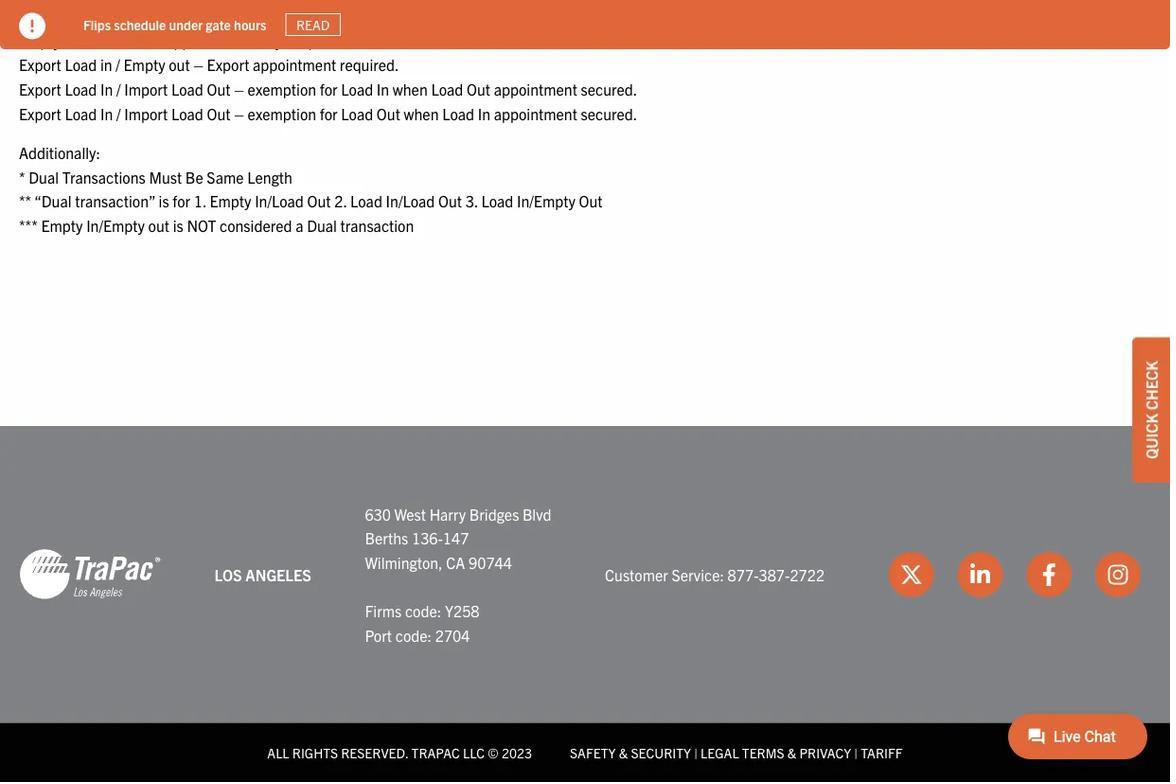 Task type: vqa. For each thing, say whether or not it's contained in the screenshot.
Oakland link
no



Task type: describe. For each thing, give the bounding box(es) containing it.
2.
[[335, 191, 347, 210]]

all rights reserved. trapac llc © 2023
[[267, 744, 532, 761]]

1.
[[194, 191, 206, 210]]

in
[[100, 55, 112, 74]]

trapac
[[412, 744, 460, 761]]

additionally:
[[19, 143, 100, 162]]

1 & from the left
[[619, 744, 628, 761]]

under
[[169, 16, 203, 33]]

llc
[[463, 744, 485, 761]]

0 vertical spatial code:
[[405, 601, 442, 620]]

only
[[253, 31, 282, 50]]

tariff
[[861, 744, 903, 761]]

bridges
[[470, 504, 519, 523]]

**
[[19, 191, 31, 210]]

1 exemption from the top
[[248, 79, 316, 98]]

gate
[[206, 16, 231, 33]]

2722
[[790, 565, 825, 584]]

2 secured. from the top
[[581, 103, 638, 122]]

length
[[247, 167, 293, 186]]

safety & security link
[[570, 744, 691, 761]]

2 in/load from the left
[[386, 191, 435, 210]]

transactions
[[62, 167, 146, 186]]

safety
[[570, 744, 616, 761]]

©
[[488, 744, 499, 761]]

hours
[[234, 16, 267, 33]]

firms
[[365, 601, 402, 620]]

appointment
[[164, 31, 250, 50]]

legal
[[701, 744, 739, 761]]

security
[[631, 744, 691, 761]]

out.
[[406, 31, 434, 50]]

flips
[[83, 16, 111, 33]]

required.
[[340, 55, 399, 74]]

considered
[[220, 216, 292, 235]]

/ right "in"
[[116, 55, 120, 74]]

quick check
[[1142, 361, 1161, 459]]

quick
[[1142, 414, 1161, 459]]

solid image
[[19, 13, 45, 39]]

rights
[[292, 744, 338, 761]]

*
[[19, 167, 25, 186]]

2 import from the top
[[124, 103, 168, 122]]

1 horizontal spatial is
[[173, 216, 184, 235]]

877-
[[728, 565, 759, 584]]

read
[[296, 16, 330, 33]]

2 | from the left
[[855, 744, 858, 761]]

0 vertical spatial appointment
[[253, 55, 336, 74]]

a
[[296, 216, 304, 235]]

not
[[187, 216, 216, 235]]

2023
[[502, 744, 532, 761]]

schedule
[[114, 16, 166, 33]]

wilmington,
[[365, 553, 443, 572]]

630
[[365, 504, 391, 523]]

1 vertical spatial appointment
[[494, 79, 578, 98]]



Task type: locate. For each thing, give the bounding box(es) containing it.
1 horizontal spatial &
[[788, 744, 797, 761]]

0 vertical spatial exemption
[[248, 79, 316, 98]]

when down 'out.'
[[404, 103, 439, 122]]

code: right port
[[396, 626, 432, 644]]

2 & from the left
[[788, 744, 797, 761]]

1 horizontal spatial dual
[[307, 216, 337, 235]]

1 vertical spatial out
[[148, 216, 170, 235]]

y258
[[445, 601, 480, 620]]

in/load
[[255, 191, 304, 210], [386, 191, 435, 210]]

–
[[151, 31, 161, 50], [193, 55, 204, 74], [234, 79, 244, 98], [234, 103, 244, 122]]

out down "appointment"
[[169, 55, 190, 74]]

0 vertical spatial in/empty
[[517, 191, 576, 210]]

west
[[395, 504, 426, 523]]

136-
[[412, 529, 443, 548]]

| left tariff link
[[855, 744, 858, 761]]

los angeles image
[[19, 548, 161, 601]]

0 vertical spatial dual
[[29, 167, 59, 186]]

los
[[215, 565, 242, 584]]

harry
[[430, 504, 466, 523]]

code:
[[405, 601, 442, 620], [396, 626, 432, 644]]

empty right "in"
[[124, 55, 165, 74]]

"dual
[[34, 191, 72, 210]]

in/load down the length
[[255, 191, 304, 210]]

/
[[80, 31, 84, 50], [116, 55, 120, 74], [116, 79, 121, 98], [116, 103, 121, 122]]

exemption up the length
[[248, 103, 316, 122]]

when
[[393, 79, 428, 98], [404, 103, 439, 122]]

privacy
[[800, 744, 852, 761]]

387-
[[759, 565, 790, 584]]

additionally: * dual transactions must be same length ** "dual transaction" is for 1. empty in/load out 2. load in/load out 3. load in/empty out *** empty in/empty out is not considered a dual transaction
[[19, 143, 603, 235]]

2704
[[435, 626, 470, 644]]

empty left flips
[[19, 31, 61, 50]]

main content containing empty in / load out – appointment only required for load out.
[[0, 0, 1171, 369]]

/ up transactions
[[116, 103, 121, 122]]

exemption
[[248, 79, 316, 98], [248, 103, 316, 122]]

1 import from the top
[[124, 79, 168, 98]]

when down the required.
[[393, 79, 428, 98]]

out inside additionally: * dual transactions must be same length ** "dual transaction" is for 1. empty in/load out 2. load in/load out 3. load in/empty out *** empty in/empty out is not considered a dual transaction
[[148, 216, 170, 235]]

0 vertical spatial is
[[159, 191, 169, 210]]

for inside additionally: * dual transactions must be same length ** "dual transaction" is for 1. empty in/load out 2. load in/load out 3. load in/empty out *** empty in/empty out is not considered a dual transaction
[[173, 191, 190, 210]]

0 vertical spatial secured.
[[581, 79, 638, 98]]

be
[[185, 167, 203, 186]]

in/empty
[[517, 191, 576, 210], [86, 216, 145, 235]]

blvd
[[523, 504, 552, 523]]

1 vertical spatial exemption
[[248, 103, 316, 122]]

flips schedule under gate hours
[[83, 16, 267, 33]]

***
[[19, 216, 38, 235]]

dual right *
[[29, 167, 59, 186]]

0 vertical spatial when
[[393, 79, 428, 98]]

exemption down only
[[248, 79, 316, 98]]

1 vertical spatial import
[[124, 103, 168, 122]]

reserved.
[[341, 744, 409, 761]]

out
[[169, 55, 190, 74], [148, 216, 170, 235]]

0 horizontal spatial &
[[619, 744, 628, 761]]

main content
[[0, 0, 1171, 369]]

dual
[[29, 167, 59, 186], [307, 216, 337, 235]]

1 secured. from the top
[[581, 79, 638, 98]]

0 horizontal spatial in/empty
[[86, 216, 145, 235]]

0 vertical spatial out
[[169, 55, 190, 74]]

& right safety
[[619, 744, 628, 761]]

terms
[[742, 744, 785, 761]]

1 vertical spatial is
[[173, 216, 184, 235]]

dual right a
[[307, 216, 337, 235]]

0 horizontal spatial dual
[[29, 167, 59, 186]]

0 horizontal spatial |
[[694, 744, 698, 761]]

los angeles
[[215, 565, 311, 584]]

for
[[349, 31, 367, 50], [320, 79, 338, 98], [320, 103, 338, 122], [173, 191, 190, 210]]

load
[[88, 31, 120, 50], [370, 31, 403, 50], [65, 55, 97, 74], [65, 79, 97, 98], [171, 79, 204, 98], [341, 79, 373, 98], [431, 79, 463, 98], [65, 103, 97, 122], [171, 103, 204, 122], [341, 103, 373, 122], [442, 103, 475, 122], [350, 191, 383, 210], [482, 191, 514, 210]]

3.
[[466, 191, 478, 210]]

all
[[267, 744, 289, 761]]

90744
[[469, 553, 512, 572]]

footer
[[0, 426, 1171, 782]]

firms code:  y258 port code:  2704
[[365, 601, 480, 644]]

empty in / load out – appointment only required for load out. export load in / empty out – export appointment required. export load in / import load out – exemption for load in when load out appointment secured. export load in / import load out – exemption for load out when load in appointment secured.
[[19, 31, 638, 122]]

transaction"
[[75, 191, 155, 210]]

1 vertical spatial code:
[[396, 626, 432, 644]]

secured.
[[581, 79, 638, 98], [581, 103, 638, 122]]

1 horizontal spatial |
[[855, 744, 858, 761]]

0 horizontal spatial is
[[159, 191, 169, 210]]

angeles
[[246, 565, 311, 584]]

out left not
[[148, 216, 170, 235]]

legal terms & privacy link
[[701, 744, 852, 761]]

ca
[[446, 553, 465, 572]]

service:
[[672, 565, 725, 584]]

|
[[694, 744, 698, 761], [855, 744, 858, 761]]

&
[[619, 744, 628, 761], [788, 744, 797, 761]]

1 vertical spatial secured.
[[581, 103, 638, 122]]

/ right solid icon
[[80, 31, 84, 50]]

import up must
[[124, 103, 168, 122]]

in/empty down transaction"
[[86, 216, 145, 235]]

code: up 2704
[[405, 601, 442, 620]]

0 vertical spatial import
[[124, 79, 168, 98]]

transaction
[[341, 216, 414, 235]]

same
[[207, 167, 244, 186]]

2 vertical spatial appointment
[[494, 103, 578, 122]]

1 vertical spatial dual
[[307, 216, 337, 235]]

1 | from the left
[[694, 744, 698, 761]]

appointment
[[253, 55, 336, 74], [494, 79, 578, 98], [494, 103, 578, 122]]

| left legal at the bottom
[[694, 744, 698, 761]]

630 west harry bridges blvd berths 136-147 wilmington, ca 90744
[[365, 504, 552, 572]]

empty
[[19, 31, 61, 50], [124, 55, 165, 74], [210, 191, 251, 210], [41, 216, 83, 235]]

is left not
[[173, 216, 184, 235]]

0 horizontal spatial in/load
[[255, 191, 304, 210]]

1 horizontal spatial in/load
[[386, 191, 435, 210]]

out
[[124, 31, 147, 50], [207, 79, 231, 98], [467, 79, 491, 98], [207, 103, 231, 122], [377, 103, 401, 122], [307, 191, 331, 210], [439, 191, 462, 210], [579, 191, 603, 210]]

1 vertical spatial when
[[404, 103, 439, 122]]

out inside empty in / load out – appointment only required for load out. export load in / empty out – export appointment required. export load in / import load out – exemption for load in when load out appointment secured. export load in / import load out – exemption for load out when load in appointment secured.
[[169, 55, 190, 74]]

import down schedule
[[124, 79, 168, 98]]

is down must
[[159, 191, 169, 210]]

berths
[[365, 529, 409, 548]]

empty down the "dual
[[41, 216, 83, 235]]

import
[[124, 79, 168, 98], [124, 103, 168, 122]]

safety & security | legal terms & privacy | tariff
[[570, 744, 903, 761]]

footer containing 630 west harry bridges blvd
[[0, 426, 1171, 782]]

1 horizontal spatial in/empty
[[517, 191, 576, 210]]

/ down schedule
[[116, 79, 121, 98]]

customer service: 877-387-2722
[[605, 565, 825, 584]]

is
[[159, 191, 169, 210], [173, 216, 184, 235]]

must
[[149, 167, 182, 186]]

147
[[443, 529, 469, 548]]

empty down same
[[210, 191, 251, 210]]

tariff link
[[861, 744, 903, 761]]

in
[[64, 31, 77, 50], [100, 79, 113, 98], [377, 79, 389, 98], [100, 103, 113, 122], [478, 103, 491, 122]]

2 exemption from the top
[[248, 103, 316, 122]]

read link
[[286, 13, 341, 36]]

check
[[1142, 361, 1161, 410]]

customer
[[605, 565, 669, 584]]

required
[[286, 31, 346, 50]]

in/load up transaction
[[386, 191, 435, 210]]

port
[[365, 626, 392, 644]]

quick check link
[[1133, 337, 1171, 483]]

export
[[19, 55, 61, 74], [207, 55, 249, 74], [19, 79, 61, 98], [19, 103, 61, 122]]

1 in/load from the left
[[255, 191, 304, 210]]

& right terms
[[788, 744, 797, 761]]

in/empty right 3. on the left top
[[517, 191, 576, 210]]

1 vertical spatial in/empty
[[86, 216, 145, 235]]



